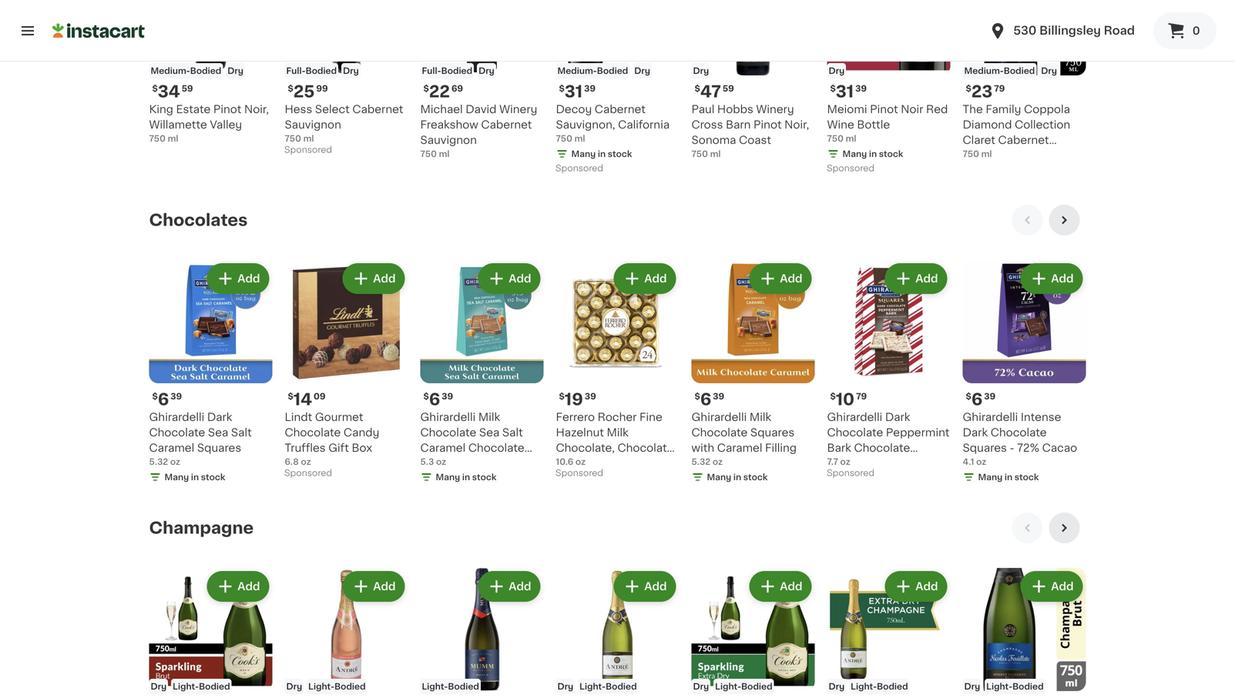 Task type: vqa. For each thing, say whether or not it's contained in the screenshot.
26 related to Morton Iodized Salt, 26 Ounce
no



Task type: describe. For each thing, give the bounding box(es) containing it.
light- inside button
[[422, 683, 448, 692]]

sea for dark
[[208, 428, 228, 438]]

$ 47 59
[[695, 84, 734, 100]]

milk inside ferrero rocher fine hazelnut milk chocolate, chocolate candy gift box
[[607, 428, 629, 438]]

hazelnut
[[556, 428, 604, 438]]

add to cart
[[875, 273, 937, 284]]

99
[[316, 84, 328, 93]]

california inside decoy cabernet sauvignon, california 750 ml
[[618, 119, 670, 130]]

product group containing 25
[[285, 0, 408, 159]]

4 dry light-bodied from the left
[[693, 683, 773, 692]]

$ 23 79
[[966, 84, 1005, 100]]

many in stock for ghirardelli milk chocolate sea salt caramel chocolate squares
[[436, 473, 497, 482]]

chocolate inside "lindt gourmet chocolate candy truffles gift box 6.8 oz"
[[285, 428, 341, 438]]

david
[[466, 104, 497, 115]]

$ 31 39 for meiomi
[[830, 84, 867, 100]]

cacao
[[1042, 443, 1077, 454]]

750 ml
[[963, 150, 992, 158]]

$ for ferrero rocher fine hazelnut milk chocolate, chocolate candy gift box
[[559, 393, 565, 401]]

$ 31 39 for decoy
[[559, 84, 596, 100]]

freakshow
[[420, 119, 478, 130]]

750 inside meiomi pinot noir red wine bottle 750 ml
[[827, 134, 844, 143]]

ml inside paul hobbs winery cross barn pinot noir, sonoma coast 750 ml
[[710, 150, 721, 158]]

3 oz from the left
[[436, 458, 446, 466]]

family
[[986, 104, 1021, 115]]

$ 19 39
[[559, 392, 596, 408]]

sonoma
[[692, 135, 736, 146]]

39 for decoy cabernet sauvignon, california
[[584, 84, 596, 93]]

dark inside ghirardelli intense dark chocolate squares - 72% cacao 4.1 oz
[[963, 428, 988, 438]]

willamette
[[149, 119, 207, 130]]

34
[[158, 84, 180, 100]]

ghirardelli for ghirardelli milk chocolate squares with caramel filling 5.32 oz
[[692, 412, 747, 423]]

add inside button
[[875, 273, 897, 284]]

coppola
[[1024, 104, 1070, 115]]

cabernet inside the family coppola diamond collection claret cabernet sauvignon california
[[998, 135, 1049, 146]]

many for meiomi pinot noir red wine bottle
[[843, 150, 867, 158]]

ghirardelli dark chocolate sea salt caramel squares 5.32 oz
[[149, 412, 252, 466]]

squares inside ghirardelli milk chocolate sea salt caramel chocolate squares
[[420, 458, 465, 469]]

king estate pinot noir, willamette valley 750 ml
[[149, 104, 269, 143]]

cross
[[692, 119, 723, 130]]

many for ghirardelli milk chocolate sea salt caramel chocolate squares
[[436, 473, 460, 482]]

stock for decoy cabernet sauvignon, california
[[608, 150, 632, 158]]

2 dry light-bodied from the left
[[286, 683, 366, 692]]

light-bodied button
[[420, 569, 544, 699]]

530 billingsley road
[[1013, 25, 1135, 36]]

full-bodied dry for 25
[[286, 67, 359, 75]]

31 for meiomi pinot noir red wine bottle
[[836, 84, 854, 100]]

ghirardelli milk chocolate squares with caramel filling 5.32 oz
[[692, 412, 797, 466]]

medium- for 23
[[964, 67, 1004, 75]]

750 inside king estate pinot noir, willamette valley 750 ml
[[149, 134, 166, 143]]

2 light- from the left
[[308, 683, 334, 692]]

peppermint
[[886, 428, 950, 438]]

$ 6 39 for ghirardelli dark chocolate sea salt caramel squares
[[152, 392, 182, 408]]

gourmet
[[315, 412, 363, 423]]

many for decoy cabernet sauvignon, california
[[571, 150, 596, 158]]

25
[[293, 84, 315, 100]]

caramel for chocolate
[[420, 443, 466, 454]]

530 billingsley road button
[[989, 9, 1135, 52]]

lindt
[[285, 412, 312, 423]]

cabernet inside decoy cabernet sauvignon, california 750 ml
[[595, 104, 646, 115]]

stock for ghirardelli intense dark chocolate squares - 72% cacao
[[1015, 473, 1039, 482]]

noir
[[901, 104, 923, 115]]

ghirardelli for ghirardelli dark chocolate peppermint bark chocolate squares
[[827, 412, 883, 423]]

champagne
[[149, 520, 254, 537]]

add to cart button
[[844, 265, 946, 293]]

79 for 23
[[994, 84, 1005, 93]]

sea for milk
[[479, 428, 500, 438]]

candy inside ferrero rocher fine hazelnut milk chocolate, chocolate candy gift box
[[556, 458, 592, 469]]

ghirardelli dark chocolate peppermint bark chocolate squares
[[827, 412, 950, 469]]

full- for 22
[[422, 67, 441, 75]]

barn
[[726, 119, 751, 130]]

0
[[1193, 25, 1200, 36]]

530
[[1013, 25, 1037, 36]]

oz inside ghirardelli dark chocolate sea salt caramel squares 5.32 oz
[[170, 458, 180, 466]]

09
[[314, 393, 326, 401]]

rocher
[[598, 412, 637, 423]]

chocolate inside ghirardelli intense dark chocolate squares - 72% cacao 4.1 oz
[[991, 428, 1047, 438]]

6 for ghirardelli milk chocolate sea salt caramel chocolate squares
[[429, 392, 440, 408]]

39 for ghirardelli intense dark chocolate squares - 72% cacao
[[984, 393, 996, 401]]

sponsored badge image for ghirardelli dark chocolate peppermint bark chocolate squares
[[827, 470, 874, 478]]

full- for 25
[[286, 67, 306, 75]]

$ 22 69
[[423, 84, 463, 100]]

750 inside decoy cabernet sauvignon, california 750 ml
[[556, 134, 572, 143]]

14
[[293, 392, 312, 408]]

truffles
[[285, 443, 326, 454]]

6 for ghirardelli intense dark chocolate squares - 72% cacao
[[972, 392, 983, 408]]

king
[[149, 104, 173, 115]]

ghirardelli milk chocolate sea salt caramel chocolate squares
[[420, 412, 524, 469]]

ghirardelli intense dark chocolate squares - 72% cacao 4.1 oz
[[963, 412, 1077, 466]]

winery for 47
[[756, 104, 794, 115]]

59 for 47
[[723, 84, 734, 93]]

$ 14 09
[[288, 392, 326, 408]]

paul hobbs winery cross barn pinot noir, sonoma coast 750 ml
[[692, 104, 809, 158]]

stock for ghirardelli milk chocolate sea salt caramel chocolate squares
[[472, 473, 497, 482]]

750 down the claret
[[963, 150, 979, 158]]

$ for the family coppola diamond collection claret cabernet sauvignon california
[[966, 84, 972, 93]]

$ for lindt gourmet chocolate candy truffles gift box
[[288, 393, 293, 401]]

dark for peppermint
[[885, 412, 910, 423]]

in for decoy cabernet sauvignon, california
[[598, 150, 606, 158]]

hobbs
[[717, 104, 753, 115]]

squares inside ghirardelli dark chocolate sea salt caramel squares 5.32 oz
[[197, 443, 241, 454]]

$ 25 99
[[288, 84, 328, 100]]

ml down the claret
[[981, 150, 992, 158]]

750 inside hess select cabernet sauvignon 750 ml
[[285, 134, 301, 143]]

product group containing 10
[[827, 260, 950, 482]]

$ for decoy cabernet sauvignon, california
[[559, 84, 565, 93]]

$ 10 79
[[830, 392, 867, 408]]

filling
[[765, 443, 797, 454]]

6 for ghirardelli dark chocolate sea salt caramel squares
[[158, 392, 169, 408]]

medium-bodied dry for 23
[[964, 67, 1057, 75]]

billingsley
[[1040, 25, 1101, 36]]

in for ghirardelli intense dark chocolate squares - 72% cacao
[[1005, 473, 1013, 482]]

product group containing 14
[[285, 260, 408, 482]]

$ for hess select cabernet sauvignon
[[288, 84, 293, 93]]

$ for ghirardelli milk chocolate sea salt caramel chocolate squares
[[423, 393, 429, 401]]

0 button
[[1154, 12, 1217, 49]]

cabernet inside michael david winery freakshow cabernet sauvignon 750 ml
[[481, 119, 532, 130]]

sauvignon,
[[556, 119, 615, 130]]

the
[[963, 104, 983, 115]]

6 for ghirardelli milk chocolate squares with caramel filling
[[700, 392, 711, 408]]

4.1
[[963, 458, 974, 466]]

5.3
[[420, 458, 434, 466]]

red
[[926, 104, 948, 115]]

michael
[[420, 104, 463, 115]]

hess select cabernet sauvignon 750 ml
[[285, 104, 403, 143]]

milk for squares
[[750, 412, 771, 423]]

47
[[700, 84, 721, 100]]

lindt gourmet chocolate candy truffles gift box 6.8 oz
[[285, 412, 379, 466]]

7.7 oz
[[827, 458, 850, 466]]

the family coppola diamond collection claret cabernet sauvignon california
[[963, 104, 1074, 161]]

-
[[1010, 443, 1015, 454]]

5.3 oz
[[420, 458, 446, 466]]

valley
[[210, 119, 242, 130]]

light-bodied
[[422, 683, 479, 692]]

paul
[[692, 104, 715, 115]]

with
[[692, 443, 714, 454]]



Task type: locate. For each thing, give the bounding box(es) containing it.
in down ghirardelli milk chocolate squares with caramel filling 5.32 oz
[[733, 473, 741, 482]]

sponsored badge image down hess
[[285, 146, 331, 155]]

$ for king estate pinot noir, willamette valley
[[152, 84, 158, 93]]

0 vertical spatial 79
[[994, 84, 1005, 93]]

many for ghirardelli dark chocolate sea salt caramel squares
[[165, 473, 189, 482]]

many
[[571, 150, 596, 158], [843, 150, 867, 158], [165, 473, 189, 482], [436, 473, 460, 482], [707, 473, 731, 482], [978, 473, 1003, 482]]

$ up ferrero
[[559, 393, 565, 401]]

medium-bodied dry up $ 34 59
[[151, 67, 243, 75]]

39 up ghirardelli intense dark chocolate squares - 72% cacao 4.1 oz
[[984, 393, 996, 401]]

5.32 for ghirardelli dark chocolate sea salt caramel squares
[[149, 458, 168, 466]]

add
[[238, 273, 260, 284], [373, 273, 396, 284], [509, 273, 531, 284], [644, 273, 667, 284], [780, 273, 803, 284], [875, 273, 897, 284], [1051, 273, 1074, 284], [238, 582, 260, 592], [373, 582, 396, 592], [509, 582, 531, 592], [644, 582, 667, 592], [780, 582, 803, 592], [916, 582, 938, 592], [1051, 582, 1074, 592]]

sea
[[208, 428, 228, 438], [479, 428, 500, 438]]

claret
[[963, 135, 995, 146]]

medium- for 31
[[558, 67, 597, 75]]

cabernet right select on the left top
[[352, 104, 403, 115]]

$ for ghirardelli dark chocolate peppermint bark chocolate squares
[[830, 393, 836, 401]]

19
[[565, 392, 583, 408]]

many in stock down ghirardelli dark chocolate sea salt caramel squares 5.32 oz
[[165, 473, 225, 482]]

instacart logo image
[[52, 22, 145, 40]]

pinot up coast
[[754, 119, 782, 130]]

ml inside decoy cabernet sauvignon, california 750 ml
[[575, 134, 585, 143]]

2 horizontal spatial caramel
[[717, 443, 762, 454]]

candy down chocolate,
[[556, 458, 592, 469]]

in down ghirardelli dark chocolate sea salt caramel squares 5.32 oz
[[191, 473, 199, 482]]

79 right 10
[[856, 393, 867, 401]]

ghirardelli inside ghirardelli milk chocolate squares with caramel filling 5.32 oz
[[692, 412, 747, 423]]

2 sea from the left
[[479, 428, 500, 438]]

3 $ 6 39 from the left
[[695, 392, 724, 408]]

750 inside michael david winery freakshow cabernet sauvignon 750 ml
[[420, 150, 437, 158]]

2 $ 31 39 from the left
[[830, 84, 867, 100]]

$ inside $ 34 59
[[152, 84, 158, 93]]

michael david winery freakshow cabernet sauvignon 750 ml
[[420, 104, 537, 158]]

item carousel region containing champagne
[[149, 513, 1086, 699]]

california inside the family coppola diamond collection claret cabernet sauvignon california
[[1022, 150, 1074, 161]]

2 horizontal spatial medium-
[[964, 67, 1004, 75]]

winery up coast
[[756, 104, 794, 115]]

59 inside $ 34 59
[[182, 84, 193, 93]]

estate
[[176, 104, 211, 115]]

salt inside ghirardelli dark chocolate sea salt caramel squares 5.32 oz
[[231, 428, 252, 438]]

stock down ghirardelli dark chocolate sea salt caramel squares 5.32 oz
[[201, 473, 225, 482]]

many in stock for decoy cabernet sauvignon, california
[[571, 150, 632, 158]]

oz down chocolate,
[[576, 458, 586, 466]]

salt for chocolate
[[502, 428, 523, 438]]

$ 6 39 for ghirardelli milk chocolate squares with caramel filling
[[695, 392, 724, 408]]

31 for decoy cabernet sauvignon, california
[[565, 84, 583, 100]]

750 down wine
[[827, 134, 844, 143]]

box inside ferrero rocher fine hazelnut milk chocolate, chocolate candy gift box
[[618, 458, 638, 469]]

select
[[315, 104, 350, 115]]

2 horizontal spatial milk
[[750, 412, 771, 423]]

ml down freakshow
[[439, 150, 450, 158]]

1 salt from the left
[[231, 428, 252, 438]]

2 oz from the left
[[301, 458, 311, 466]]

$ for paul hobbs winery cross barn pinot noir, sonoma coast
[[695, 84, 700, 93]]

0 horizontal spatial full-
[[286, 67, 306, 75]]

0 horizontal spatial milk
[[478, 412, 500, 423]]

0 horizontal spatial sauvignon
[[285, 119, 341, 130]]

noir,
[[244, 104, 269, 115], [785, 119, 809, 130]]

in for meiomi pinot noir red wine bottle
[[869, 150, 877, 158]]

ml down "sonoma"
[[710, 150, 721, 158]]

many down ghirardelli dark chocolate sea salt caramel squares 5.32 oz
[[165, 473, 189, 482]]

meiomi pinot noir red wine bottle 750 ml
[[827, 104, 948, 143]]

2 5.32 from the left
[[692, 458, 711, 466]]

1 horizontal spatial california
[[1022, 150, 1074, 161]]

0 horizontal spatial sea
[[208, 428, 228, 438]]

5 light- from the left
[[715, 683, 741, 692]]

0 horizontal spatial $ 31 39
[[559, 84, 596, 100]]

sponsored badge image for ferrero rocher fine hazelnut milk chocolate, chocolate candy gift box
[[556, 470, 603, 478]]

chocolate inside ghirardelli milk chocolate squares with caramel filling 5.32 oz
[[692, 428, 748, 438]]

pinot up bottle
[[870, 104, 898, 115]]

medium-
[[151, 67, 190, 75], [558, 67, 597, 75], [964, 67, 1004, 75]]

ferrero
[[556, 412, 595, 423]]

squares inside ghirardelli dark chocolate peppermint bark chocolate squares
[[827, 458, 871, 469]]

$ for meiomi pinot noir red wine bottle
[[830, 84, 836, 93]]

$ up lindt
[[288, 393, 293, 401]]

candy inside "lindt gourmet chocolate candy truffles gift box 6.8 oz"
[[344, 428, 379, 438]]

caramel
[[149, 443, 194, 454], [420, 443, 466, 454], [717, 443, 762, 454]]

1 sea from the left
[[208, 428, 228, 438]]

noir, left hess
[[244, 104, 269, 115]]

decoy cabernet sauvignon, california 750 ml
[[556, 104, 670, 143]]

oz right 5.3
[[436, 458, 446, 466]]

2 59 from the left
[[723, 84, 734, 93]]

sponsored badge image for lindt gourmet chocolate candy truffles gift box
[[285, 470, 331, 478]]

full-bodied dry up 99
[[286, 67, 359, 75]]

1 horizontal spatial dark
[[885, 412, 910, 423]]

caramel for filling
[[717, 443, 762, 454]]

1 medium- from the left
[[151, 67, 190, 75]]

0 horizontal spatial box
[[352, 443, 372, 454]]

$ 6 39 for ghirardelli milk chocolate sea salt caramel chocolate squares
[[423, 392, 453, 408]]

box down gourmet
[[352, 443, 372, 454]]

oz right 4.1
[[976, 458, 987, 466]]

bodied
[[190, 67, 221, 75], [306, 67, 337, 75], [441, 67, 472, 75], [597, 67, 628, 75], [1004, 67, 1035, 75], [199, 683, 230, 692], [334, 683, 366, 692], [448, 683, 479, 692], [606, 683, 637, 692], [741, 683, 773, 692], [877, 683, 908, 692], [1013, 683, 1044, 692]]

ml inside hess select cabernet sauvignon 750 ml
[[303, 134, 314, 143]]

dark inside ghirardelli dark chocolate peppermint bark chocolate squares
[[885, 412, 910, 423]]

79 for 10
[[856, 393, 867, 401]]

750 down sauvignon,
[[556, 134, 572, 143]]

3 caramel from the left
[[717, 443, 762, 454]]

$ for michael david winery freakshow cabernet sauvignon
[[423, 84, 429, 93]]

$ 31 39 up decoy on the left top
[[559, 84, 596, 100]]

sauvignon inside michael david winery freakshow cabernet sauvignon 750 ml
[[420, 135, 477, 146]]

1 horizontal spatial 79
[[994, 84, 1005, 93]]

chocolate
[[149, 428, 205, 438], [285, 428, 341, 438], [420, 428, 476, 438], [692, 428, 748, 438], [827, 428, 883, 438], [991, 428, 1047, 438], [468, 443, 524, 454], [618, 443, 674, 454], [854, 443, 910, 454]]

medium- up the 34
[[151, 67, 190, 75]]

1 horizontal spatial gift
[[594, 458, 615, 469]]

0 horizontal spatial caramel
[[149, 443, 194, 454]]

milk for sea
[[478, 412, 500, 423]]

$ up hess
[[288, 84, 293, 93]]

1 ghirardelli from the left
[[149, 412, 204, 423]]

many in stock for ghirardelli intense dark chocolate squares - 72% cacao
[[978, 473, 1039, 482]]

oz
[[170, 458, 180, 466], [301, 458, 311, 466], [436, 458, 446, 466], [576, 458, 586, 466], [713, 458, 723, 466], [840, 458, 850, 466], [976, 458, 987, 466]]

ml down wine
[[846, 134, 856, 143]]

winery inside michael david winery freakshow cabernet sauvignon 750 ml
[[499, 104, 537, 115]]

in down decoy cabernet sauvignon, california 750 ml
[[598, 150, 606, 158]]

10
[[836, 392, 855, 408]]

0 vertical spatial item carousel region
[[149, 205, 1086, 501]]

1 dry light-bodied from the left
[[151, 683, 230, 692]]

salt for squares
[[231, 428, 252, 438]]

6 light- from the left
[[851, 683, 877, 692]]

1 full- from the left
[[286, 67, 306, 75]]

sponsored badge image for hess select cabernet sauvignon
[[285, 146, 331, 155]]

sauvignon inside hess select cabernet sauvignon 750 ml
[[285, 119, 341, 130]]

1 medium-bodied dry from the left
[[151, 67, 243, 75]]

2 $ 6 39 from the left
[[423, 392, 453, 408]]

0 vertical spatial noir,
[[244, 104, 269, 115]]

1 vertical spatial box
[[618, 458, 638, 469]]

5.32 for ghirardelli milk chocolate squares with caramel filling
[[692, 458, 711, 466]]

oz inside ghirardelli milk chocolate squares with caramel filling 5.32 oz
[[713, 458, 723, 466]]

medium-bodied dry
[[151, 67, 243, 75], [558, 67, 650, 75], [964, 67, 1057, 75]]

0 horizontal spatial pinot
[[213, 104, 242, 115]]

2 horizontal spatial pinot
[[870, 104, 898, 115]]

cabernet
[[352, 104, 403, 115], [595, 104, 646, 115], [481, 119, 532, 130], [998, 135, 1049, 146]]

full-bodied dry for 22
[[422, 67, 495, 75]]

2 31 from the left
[[836, 84, 854, 100]]

3 medium- from the left
[[964, 67, 1004, 75]]

39 up meiomi
[[855, 84, 867, 93]]

1 light- from the left
[[173, 683, 199, 692]]

cabernet inside hess select cabernet sauvignon 750 ml
[[352, 104, 403, 115]]

1 horizontal spatial sea
[[479, 428, 500, 438]]

box down rocher
[[618, 458, 638, 469]]

39 for ferrero rocher fine hazelnut milk chocolate, chocolate candy gift box
[[585, 393, 596, 401]]

stock down filling
[[743, 473, 768, 482]]

many in stock down decoy cabernet sauvignon, california 750 ml
[[571, 150, 632, 158]]

2 horizontal spatial sauvignon
[[963, 150, 1019, 161]]

box
[[352, 443, 372, 454], [618, 458, 638, 469]]

stock down ghirardelli milk chocolate sea salt caramel chocolate squares
[[472, 473, 497, 482]]

gift inside ferrero rocher fine hazelnut milk chocolate, chocolate candy gift box
[[594, 458, 615, 469]]

0 vertical spatial gift
[[328, 443, 349, 454]]

in for ghirardelli dark chocolate sea salt caramel squares
[[191, 473, 199, 482]]

1 horizontal spatial pinot
[[754, 119, 782, 130]]

caramel inside ghirardelli milk chocolate squares with caramel filling 5.32 oz
[[717, 443, 762, 454]]

1 caramel from the left
[[149, 443, 194, 454]]

5 oz from the left
[[713, 458, 723, 466]]

$ up ghirardelli dark chocolate sea salt caramel squares 5.32 oz
[[152, 393, 158, 401]]

item carousel region containing chocolates
[[149, 205, 1086, 501]]

0 horizontal spatial 59
[[182, 84, 193, 93]]

0 vertical spatial california
[[618, 119, 670, 130]]

$ 31 39 up meiomi
[[830, 84, 867, 100]]

oz inside ghirardelli intense dark chocolate squares - 72% cacao 4.1 oz
[[976, 458, 987, 466]]

1 horizontal spatial 59
[[723, 84, 734, 93]]

10.6
[[556, 458, 573, 466]]

many in stock for ghirardelli milk chocolate squares with caramel filling
[[707, 473, 768, 482]]

1 horizontal spatial milk
[[607, 428, 629, 438]]

750 down "sonoma"
[[692, 150, 708, 158]]

31
[[565, 84, 583, 100], [836, 84, 854, 100]]

oz down truffles
[[301, 458, 311, 466]]

10.6 oz
[[556, 458, 586, 466]]

product group containing 19
[[556, 260, 679, 482]]

many down the 5.3 oz at bottom
[[436, 473, 460, 482]]

1 horizontal spatial medium-
[[558, 67, 597, 75]]

ghirardelli inside ghirardelli intense dark chocolate squares - 72% cacao 4.1 oz
[[963, 412, 1018, 423]]

0 vertical spatial sauvignon
[[285, 119, 341, 130]]

ghirardelli for ghirardelli dark chocolate sea salt caramel squares 5.32 oz
[[149, 412, 204, 423]]

squares
[[750, 428, 795, 438], [197, 443, 241, 454], [963, 443, 1007, 454], [420, 458, 465, 469], [827, 458, 871, 469]]

$ 34 59
[[152, 84, 193, 100]]

sauvignon
[[285, 119, 341, 130], [420, 135, 477, 146], [963, 150, 1019, 161]]

3 light- from the left
[[422, 683, 448, 692]]

0 horizontal spatial salt
[[231, 428, 252, 438]]

39 up ghirardelli milk chocolate sea salt caramel chocolate squares
[[442, 393, 453, 401]]

31 up meiomi
[[836, 84, 854, 100]]

0 horizontal spatial candy
[[344, 428, 379, 438]]

chocolate inside ghirardelli dark chocolate sea salt caramel squares 5.32 oz
[[149, 428, 205, 438]]

pinot inside king estate pinot noir, willamette valley 750 ml
[[213, 104, 242, 115]]

stock
[[608, 150, 632, 158], [879, 150, 903, 158], [201, 473, 225, 482], [472, 473, 497, 482], [743, 473, 768, 482], [1015, 473, 1039, 482]]

many down sauvignon,
[[571, 150, 596, 158]]

intense
[[1021, 412, 1061, 423]]

1 31 from the left
[[565, 84, 583, 100]]

6 oz from the left
[[840, 458, 850, 466]]

2 winery from the left
[[756, 104, 794, 115]]

5.32 inside ghirardelli milk chocolate squares with caramel filling 5.32 oz
[[692, 458, 711, 466]]

39 for ghirardelli milk chocolate squares with caramel filling
[[713, 393, 724, 401]]

ghirardelli for ghirardelli intense dark chocolate squares - 72% cacao 4.1 oz
[[963, 412, 1018, 423]]

chocolates
[[149, 212, 248, 228]]

6
[[158, 392, 169, 408], [429, 392, 440, 408], [700, 392, 711, 408], [972, 392, 983, 408]]

$ inside $ 19 39
[[559, 393, 565, 401]]

6 up ghirardelli milk chocolate sea salt caramel chocolate squares
[[429, 392, 440, 408]]

31 up decoy on the left top
[[565, 84, 583, 100]]

1 vertical spatial gift
[[594, 458, 615, 469]]

ferrero rocher fine hazelnut milk chocolate, chocolate candy gift box
[[556, 412, 674, 469]]

pinot inside paul hobbs winery cross barn pinot noir, sonoma coast 750 ml
[[754, 119, 782, 130]]

medium- for 34
[[151, 67, 190, 75]]

7 light- from the left
[[986, 683, 1013, 692]]

sponsored badge image down wine
[[827, 164, 874, 173]]

750 down freakshow
[[420, 150, 437, 158]]

dark inside ghirardelli dark chocolate sea salt caramel squares 5.32 oz
[[207, 412, 232, 423]]

2 medium-bodied dry from the left
[[558, 67, 650, 75]]

$ up michael on the left of page
[[423, 84, 429, 93]]

in for ghirardelli milk chocolate squares with caramel filling
[[733, 473, 741, 482]]

medium-bodied dry for 31
[[558, 67, 650, 75]]

dark
[[207, 412, 232, 423], [885, 412, 910, 423], [963, 428, 988, 438]]

many in stock down ghirardelli milk chocolate squares with caramel filling 5.32 oz
[[707, 473, 768, 482]]

chocolate inside ferrero rocher fine hazelnut milk chocolate, chocolate candy gift box
[[618, 443, 674, 454]]

1 horizontal spatial 5.32
[[692, 458, 711, 466]]

$ 6 39 up ghirardelli milk chocolate sea salt caramel chocolate squares
[[423, 392, 453, 408]]

full-bodied dry inside product group
[[286, 67, 359, 75]]

1 horizontal spatial medium-bodied dry
[[558, 67, 650, 75]]

39
[[584, 84, 596, 93], [855, 84, 867, 93], [170, 393, 182, 401], [442, 393, 453, 401], [585, 393, 596, 401], [713, 393, 724, 401], [984, 393, 996, 401]]

$ up 4.1
[[966, 393, 972, 401]]

stock down meiomi pinot noir red wine bottle 750 ml
[[879, 150, 903, 158]]

39 up ghirardelli dark chocolate sea salt caramel squares 5.32 oz
[[170, 393, 182, 401]]

1 horizontal spatial noir,
[[785, 119, 809, 130]]

milk inside ghirardelli milk chocolate sea salt caramel chocolate squares
[[478, 412, 500, 423]]

3 medium-bodied dry from the left
[[964, 67, 1057, 75]]

0 horizontal spatial noir,
[[244, 104, 269, 115]]

medium-bodied dry up $ 23 79
[[964, 67, 1057, 75]]

gift inside "lindt gourmet chocolate candy truffles gift box 6.8 oz"
[[328, 443, 349, 454]]

to
[[900, 273, 911, 284]]

milk inside ghirardelli milk chocolate squares with caramel filling 5.32 oz
[[750, 412, 771, 423]]

1 horizontal spatial full-bodied dry
[[422, 67, 495, 75]]

$ for ghirardelli milk chocolate squares with caramel filling
[[695, 393, 700, 401]]

2 horizontal spatial medium-bodied dry
[[964, 67, 1057, 75]]

$ 6 39 for ghirardelli intense dark chocolate squares - 72% cacao
[[966, 392, 996, 408]]

69
[[452, 84, 463, 93]]

1 horizontal spatial sauvignon
[[420, 135, 477, 146]]

many in stock for ghirardelli dark chocolate sea salt caramel squares
[[165, 473, 225, 482]]

4 6 from the left
[[972, 392, 983, 408]]

7.7
[[827, 458, 838, 466]]

23
[[972, 84, 993, 100]]

59 for 34
[[182, 84, 193, 93]]

hess
[[285, 104, 312, 115]]

caramel inside ghirardelli milk chocolate sea salt caramel chocolate squares
[[420, 443, 466, 454]]

winery right david
[[499, 104, 537, 115]]

1 horizontal spatial box
[[618, 458, 638, 469]]

oz right 7.7
[[840, 458, 850, 466]]

1 vertical spatial 79
[[856, 393, 867, 401]]

item carousel region
[[149, 205, 1086, 501], [149, 513, 1086, 699]]

1 horizontal spatial $ 31 39
[[830, 84, 867, 100]]

sea inside ghirardelli milk chocolate sea salt caramel chocolate squares
[[479, 428, 500, 438]]

caramel for squares
[[149, 443, 194, 454]]

$ up bark
[[830, 393, 836, 401]]

0 vertical spatial box
[[352, 443, 372, 454]]

$ inside $ 14 09
[[288, 393, 293, 401]]

salt
[[231, 428, 252, 438], [502, 428, 523, 438]]

4 ghirardelli from the left
[[827, 412, 883, 423]]

bottle
[[857, 119, 890, 130]]

$ up "the" at the right top
[[966, 84, 972, 93]]

$ up king
[[152, 84, 158, 93]]

cabernet down collection
[[998, 135, 1049, 146]]

39 inside $ 19 39
[[585, 393, 596, 401]]

chocolate,
[[556, 443, 615, 454]]

california
[[618, 119, 670, 130], [1022, 150, 1074, 161]]

1 vertical spatial candy
[[556, 458, 592, 469]]

0 horizontal spatial medium-
[[151, 67, 190, 75]]

caramel inside ghirardelli dark chocolate sea salt caramel squares 5.32 oz
[[149, 443, 194, 454]]

0 horizontal spatial dark
[[207, 412, 232, 423]]

sponsored badge image for decoy cabernet sauvignon, california
[[556, 164, 603, 173]]

bodied inside button
[[448, 683, 479, 692]]

ghirardelli inside ghirardelli dark chocolate peppermint bark chocolate squares
[[827, 412, 883, 423]]

59 inside $ 47 59
[[723, 84, 734, 93]]

79
[[994, 84, 1005, 93], [856, 393, 867, 401]]

2 salt from the left
[[502, 428, 523, 438]]

$ inside $ 47 59
[[695, 84, 700, 93]]

1 winery from the left
[[499, 104, 537, 115]]

california right sauvignon,
[[618, 119, 670, 130]]

2 caramel from the left
[[420, 443, 466, 454]]

1 horizontal spatial salt
[[502, 428, 523, 438]]

pinot up valley
[[213, 104, 242, 115]]

2 6 from the left
[[429, 392, 440, 408]]

many for ghirardelli milk chocolate squares with caramel filling
[[707, 473, 731, 482]]

noir, inside paul hobbs winery cross barn pinot noir, sonoma coast 750 ml
[[785, 119, 809, 130]]

stock down decoy cabernet sauvignon, california 750 ml
[[608, 150, 632, 158]]

sauvignon down freakshow
[[420, 135, 477, 146]]

stock for ghirardelli milk chocolate squares with caramel filling
[[743, 473, 768, 482]]

sponsored badge image down 10.6 oz at the left
[[556, 470, 603, 478]]

medium-bodied dry for 34
[[151, 67, 243, 75]]

$ 6 39 up with
[[695, 392, 724, 408]]

1 vertical spatial noir,
[[785, 119, 809, 130]]

0 horizontal spatial 79
[[856, 393, 867, 401]]

2 medium- from the left
[[558, 67, 597, 75]]

ml inside meiomi pinot noir red wine bottle 750 ml
[[846, 134, 856, 143]]

bark
[[827, 443, 851, 454]]

6 up ghirardelli intense dark chocolate squares - 72% cacao 4.1 oz
[[972, 392, 983, 408]]

sponsored badge image down 7.7 oz
[[827, 470, 874, 478]]

winery inside paul hobbs winery cross barn pinot noir, sonoma coast 750 ml
[[756, 104, 794, 115]]

2 full-bodied dry from the left
[[422, 67, 495, 75]]

79 inside $ 10 79
[[856, 393, 867, 401]]

medium- up decoy on the left top
[[558, 67, 597, 75]]

collection
[[1015, 119, 1070, 130]]

ghirardelli inside ghirardelli milk chocolate sea salt caramel chocolate squares
[[420, 412, 476, 423]]

39 up decoy on the left top
[[584, 84, 596, 93]]

6 dry light-bodied from the left
[[964, 683, 1044, 692]]

$ 6 39
[[152, 392, 182, 408], [423, 392, 453, 408], [695, 392, 724, 408], [966, 392, 996, 408]]

$ up decoy on the left top
[[559, 84, 565, 93]]

4 $ 6 39 from the left
[[966, 392, 996, 408]]

stock for ghirardelli dark chocolate sea salt caramel squares
[[201, 473, 225, 482]]

0 horizontal spatial 5.32
[[149, 458, 168, 466]]

coast
[[739, 135, 771, 146]]

diamond
[[963, 119, 1012, 130]]

box inside "lindt gourmet chocolate candy truffles gift box 6.8 oz"
[[352, 443, 372, 454]]

1 $ 31 39 from the left
[[559, 84, 596, 100]]

2 item carousel region from the top
[[149, 513, 1086, 699]]

4 oz from the left
[[576, 458, 586, 466]]

$ 6 39 up ghirardelli intense dark chocolate squares - 72% cacao 4.1 oz
[[966, 392, 996, 408]]

$ up with
[[695, 393, 700, 401]]

6 up with
[[700, 392, 711, 408]]

1 6 from the left
[[158, 392, 169, 408]]

candy
[[344, 428, 379, 438], [556, 458, 592, 469]]

$ for ghirardelli dark chocolate sea salt caramel squares
[[152, 393, 158, 401]]

$ 6 39 up ghirardelli dark chocolate sea salt caramel squares 5.32 oz
[[152, 392, 182, 408]]

72%
[[1017, 443, 1040, 454]]

0 horizontal spatial full-bodied dry
[[286, 67, 359, 75]]

pinot inside meiomi pinot noir red wine bottle 750 ml
[[870, 104, 898, 115]]

ml inside michael david winery freakshow cabernet sauvignon 750 ml
[[439, 150, 450, 158]]

squares inside ghirardelli milk chocolate squares with caramel filling 5.32 oz
[[750, 428, 795, 438]]

3 dry light-bodied from the left
[[558, 683, 637, 692]]

0 horizontal spatial gift
[[328, 443, 349, 454]]

1 horizontal spatial 31
[[836, 84, 854, 100]]

in down the - at bottom
[[1005, 473, 1013, 482]]

product group
[[285, 0, 408, 159], [556, 0, 679, 177], [827, 0, 950, 177], [149, 260, 272, 487], [285, 260, 408, 482], [420, 260, 544, 487], [556, 260, 679, 482], [692, 260, 815, 487], [827, 260, 950, 482], [963, 260, 1086, 487], [149, 569, 272, 699], [285, 569, 408, 699], [420, 569, 544, 699], [556, 569, 679, 699], [692, 569, 815, 699], [827, 569, 950, 699], [963, 569, 1086, 699]]

stock for meiomi pinot noir red wine bottle
[[879, 150, 903, 158]]

$ up paul
[[695, 84, 700, 93]]

2 ghirardelli from the left
[[420, 412, 476, 423]]

ghirardelli for ghirardelli milk chocolate sea salt caramel chocolate squares
[[420, 412, 476, 423]]

1 vertical spatial california
[[1022, 150, 1074, 161]]

in down ghirardelli milk chocolate sea salt caramel chocolate squares
[[462, 473, 470, 482]]

full- up 22
[[422, 67, 441, 75]]

2 full- from the left
[[422, 67, 441, 75]]

sauvignon down the claret
[[963, 150, 1019, 161]]

1 item carousel region from the top
[[149, 205, 1086, 501]]

$
[[152, 84, 158, 93], [288, 84, 293, 93], [423, 84, 429, 93], [559, 84, 565, 93], [695, 84, 700, 93], [830, 84, 836, 93], [966, 84, 972, 93], [152, 393, 158, 401], [288, 393, 293, 401], [423, 393, 429, 401], [559, 393, 565, 401], [695, 393, 700, 401], [830, 393, 836, 401], [966, 393, 972, 401]]

pinot
[[213, 104, 242, 115], [870, 104, 898, 115], [754, 119, 782, 130]]

750
[[149, 134, 166, 143], [285, 134, 301, 143], [556, 134, 572, 143], [827, 134, 844, 143], [420, 150, 437, 158], [692, 150, 708, 158], [963, 150, 979, 158]]

59 right 47
[[723, 84, 734, 93]]

2 vertical spatial sauvignon
[[963, 150, 1019, 161]]

many down with
[[707, 473, 731, 482]]

many in stock down bottle
[[843, 150, 903, 158]]

39 for ghirardelli milk chocolate sea salt caramel chocolate squares
[[442, 393, 453, 401]]

750 inside paul hobbs winery cross barn pinot noir, sonoma coast 750 ml
[[692, 150, 708, 158]]

meiomi
[[827, 104, 867, 115]]

road
[[1104, 25, 1135, 36]]

1 vertical spatial sauvignon
[[420, 135, 477, 146]]

ml down hess
[[303, 134, 314, 143]]

1 full-bodied dry from the left
[[286, 67, 359, 75]]

full-bodied dry
[[286, 67, 359, 75], [422, 67, 495, 75]]

39 for ghirardelli dark chocolate sea salt caramel squares
[[170, 393, 182, 401]]

ml inside king estate pinot noir, willamette valley 750 ml
[[168, 134, 178, 143]]

many down wine
[[843, 150, 867, 158]]

750 down willamette
[[149, 134, 166, 143]]

0 vertical spatial candy
[[344, 428, 379, 438]]

sponsored badge image
[[285, 146, 331, 155], [556, 164, 603, 173], [827, 164, 874, 173], [285, 470, 331, 478], [556, 470, 603, 478], [827, 470, 874, 478]]

$ for ghirardelli intense dark chocolate squares - 72% cacao
[[966, 393, 972, 401]]

$ inside $ 25 99
[[288, 84, 293, 93]]

dry
[[228, 67, 243, 75], [343, 67, 359, 75], [479, 67, 495, 75], [634, 67, 650, 75], [693, 67, 709, 75], [829, 67, 845, 75], [1041, 67, 1057, 75], [151, 683, 167, 692], [286, 683, 302, 692], [558, 683, 573, 692], [693, 683, 709, 692], [829, 683, 845, 692], [964, 683, 980, 692]]

noir, left wine
[[785, 119, 809, 130]]

sauvignon inside the family coppola diamond collection claret cabernet sauvignon california
[[963, 150, 1019, 161]]

1 5.32 from the left
[[149, 458, 168, 466]]

many in stock down the 5.3 oz at bottom
[[436, 473, 497, 482]]

22
[[429, 84, 450, 100]]

7 oz from the left
[[976, 458, 987, 466]]

1 59 from the left
[[182, 84, 193, 93]]

1 horizontal spatial caramel
[[420, 443, 466, 454]]

0 horizontal spatial 31
[[565, 84, 583, 100]]

0 horizontal spatial winery
[[499, 104, 537, 115]]

ghirardelli inside ghirardelli dark chocolate sea salt caramel squares 5.32 oz
[[149, 412, 204, 423]]

gift down gourmet
[[328, 443, 349, 454]]

750 down hess
[[285, 134, 301, 143]]

cabernet up sauvignon,
[[595, 104, 646, 115]]

79 inside $ 23 79
[[994, 84, 1005, 93]]

$ inside $ 23 79
[[966, 84, 972, 93]]

sea inside ghirardelli dark chocolate sea salt caramel squares 5.32 oz
[[208, 428, 228, 438]]

oz inside "lindt gourmet chocolate candy truffles gift box 6.8 oz"
[[301, 458, 311, 466]]

6 up ghirardelli dark chocolate sea salt caramel squares 5.32 oz
[[158, 392, 169, 408]]

39 for meiomi pinot noir red wine bottle
[[855, 84, 867, 93]]

decoy
[[556, 104, 592, 115]]

$ inside $ 22 69
[[423, 84, 429, 93]]

6.8
[[285, 458, 299, 466]]

fine
[[640, 412, 663, 423]]

in for ghirardelli milk chocolate sea salt caramel chocolate squares
[[462, 473, 470, 482]]

gift down chocolate,
[[594, 458, 615, 469]]

winery for 22
[[499, 104, 537, 115]]

wine
[[827, 119, 854, 130]]

many for ghirardelli intense dark chocolate squares - 72% cacao
[[978, 473, 1003, 482]]

sponsored badge image for meiomi pinot noir red wine bottle
[[827, 164, 874, 173]]

1 horizontal spatial full-
[[422, 67, 441, 75]]

1 $ 6 39 from the left
[[152, 392, 182, 408]]

$ inside $ 10 79
[[830, 393, 836, 401]]

1 horizontal spatial candy
[[556, 458, 592, 469]]

4 light- from the left
[[580, 683, 606, 692]]

oz down with
[[713, 458, 723, 466]]

3 ghirardelli from the left
[[692, 412, 747, 423]]

salt inside ghirardelli milk chocolate sea salt caramel chocolate squares
[[502, 428, 523, 438]]

1 oz from the left
[[170, 458, 180, 466]]

0 horizontal spatial medium-bodied dry
[[151, 67, 243, 75]]

oz up champagne
[[170, 458, 180, 466]]

3 6 from the left
[[700, 392, 711, 408]]

1 horizontal spatial winery
[[756, 104, 794, 115]]

cabernet down david
[[481, 119, 532, 130]]

0 horizontal spatial california
[[618, 119, 670, 130]]

gift
[[328, 443, 349, 454], [594, 458, 615, 469]]

noir, inside king estate pinot noir, willamette valley 750 ml
[[244, 104, 269, 115]]

1 vertical spatial item carousel region
[[149, 513, 1086, 699]]

squares inside ghirardelli intense dark chocolate squares - 72% cacao 4.1 oz
[[963, 443, 1007, 454]]

cart
[[914, 273, 937, 284]]

5 ghirardelli from the left
[[963, 412, 1018, 423]]

5 dry light-bodied from the left
[[829, 683, 908, 692]]

medium-bodied dry up decoy on the left top
[[558, 67, 650, 75]]

many in stock
[[571, 150, 632, 158], [843, 150, 903, 158], [165, 473, 225, 482], [436, 473, 497, 482], [707, 473, 768, 482], [978, 473, 1039, 482]]

many in stock for meiomi pinot noir red wine bottle
[[843, 150, 903, 158]]

5.32 inside ghirardelli dark chocolate sea salt caramel squares 5.32 oz
[[149, 458, 168, 466]]

dark for sea
[[207, 412, 232, 423]]

candy down gourmet
[[344, 428, 379, 438]]

2 horizontal spatial dark
[[963, 428, 988, 438]]



